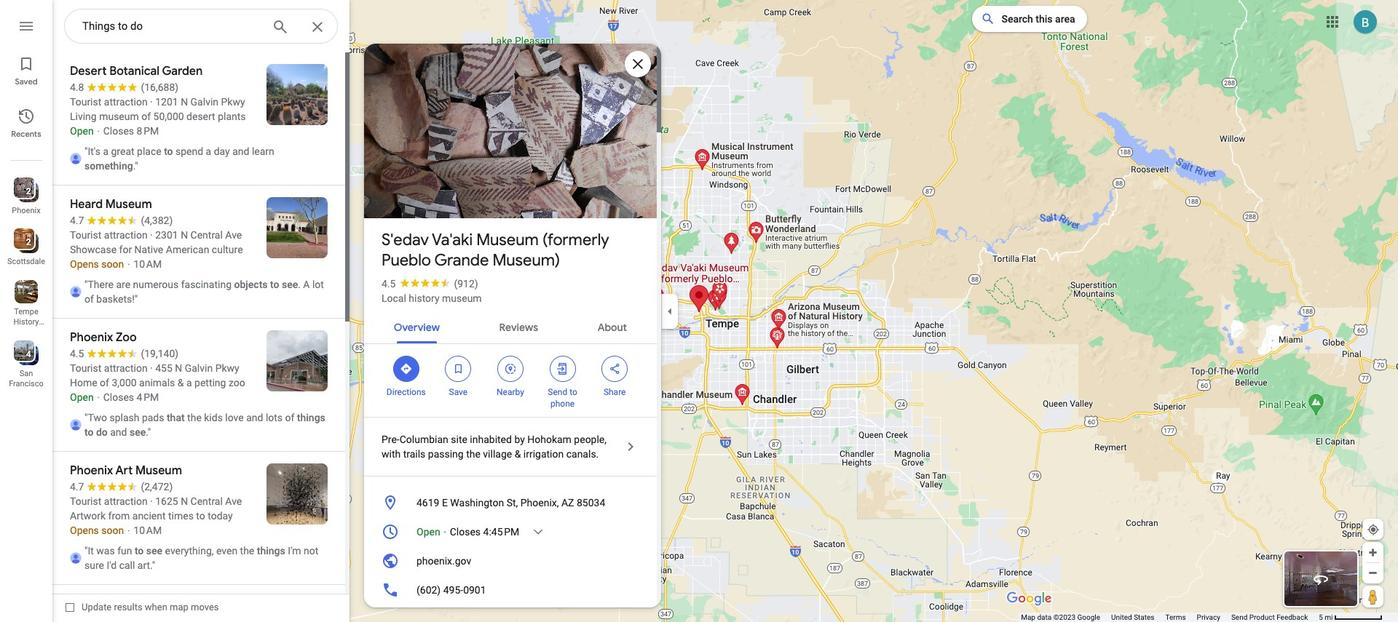 Task type: describe. For each thing, give the bounding box(es) containing it.
none field inside things to do field
[[82, 17, 260, 35]]

saved button
[[0, 50, 52, 90]]

none search field inside google maps element
[[64, 9, 338, 44]]

directions
[[387, 387, 426, 398]]

4
[[26, 350, 31, 360]]

privacy button
[[1197, 613, 1220, 623]]

4619 e washington st, phoenix, az 85034 button
[[364, 489, 657, 518]]


[[504, 361, 517, 377]]

passing
[[428, 449, 464, 460]]

by
[[514, 434, 525, 446]]

(formerly
[[542, 230, 609, 251]]

menu image
[[17, 17, 35, 35]]

area
[[1055, 13, 1075, 25]]

phoenix.gov link
[[364, 547, 657, 576]]

5 mi button
[[1319, 614, 1383, 622]]

to
[[570, 387, 577, 398]]

people,
[[574, 434, 607, 446]]

zoom in image
[[1368, 548, 1379, 559]]

tempe history museum
[[11, 307, 42, 337]]

2 places element for phoenix
[[16, 185, 31, 198]]

street view image
[[1312, 571, 1330, 588]]

when
[[145, 602, 167, 613]]

s'edav
[[382, 230, 429, 251]]


[[452, 361, 465, 377]]

tab list inside s'edav va'aki museum (formerly pueblo grande museum) "main content"
[[364, 309, 657, 344]]

©2023
[[1054, 614, 1076, 622]]

Things to do field
[[64, 9, 338, 44]]

collapse side panel image
[[662, 303, 678, 319]]

museum for history
[[11, 328, 42, 337]]

show open hours for the week image
[[532, 526, 545, 539]]

google maps element
[[0, 0, 1398, 623]]

85034
[[577, 497, 605, 509]]

s'edav va'aki museum (formerly pueblo grande museum) main content
[[364, 44, 661, 623]]

reviews button
[[488, 309, 550, 344]]

3,227
[[401, 188, 430, 202]]

phoenix,
[[521, 497, 559, 509]]

Update results when map moves checkbox
[[66, 599, 219, 617]]

4619 e washington st, phoenix, az 85034
[[417, 497, 605, 509]]

this
[[1036, 13, 1053, 25]]

results for things to do feed
[[52, 52, 350, 623]]

photos
[[433, 188, 469, 202]]

map data ©2023 google
[[1021, 614, 1100, 622]]

irrigation
[[523, 449, 564, 460]]

nearby
[[497, 387, 524, 398]]

about button
[[586, 309, 639, 344]]

recents
[[11, 129, 41, 139]]

4619
[[417, 497, 439, 509]]

(912)
[[454, 278, 478, 290]]

footer inside google maps element
[[1021, 613, 1319, 623]]

az
[[561, 497, 574, 509]]

the
[[466, 449, 481, 460]]

about
[[598, 321, 627, 334]]

local history museum
[[382, 293, 482, 304]]

with
[[382, 449, 401, 460]]

update
[[82, 602, 112, 613]]

recents button
[[0, 102, 52, 143]]

museum)
[[493, 251, 560, 271]]

results
[[114, 602, 142, 613]]

saved
[[15, 76, 38, 87]]

data
[[1037, 614, 1052, 622]]

inhabited
[[470, 434, 512, 446]]

columbian
[[400, 434, 448, 446]]

pre-
[[382, 434, 400, 446]]

⋅
[[443, 527, 447, 538]]


[[400, 361, 413, 377]]

map
[[170, 602, 188, 613]]

reviews
[[499, 321, 538, 334]]

send for send product feedback
[[1231, 614, 1248, 622]]

show street view coverage image
[[1363, 586, 1384, 608]]

4.5
[[382, 278, 396, 290]]

overview
[[394, 321, 440, 334]]

site
[[451, 434, 467, 446]]

information for s'edav va'aki museum (formerly pueblo grande museum) region
[[364, 489, 657, 623]]

trails
[[403, 449, 426, 460]]

map
[[1021, 614, 1036, 622]]

send product feedback
[[1231, 614, 1308, 622]]

san francisco
[[9, 369, 44, 389]]

open
[[417, 527, 440, 538]]

search this area
[[1002, 13, 1075, 25]]

share
[[604, 387, 626, 398]]

tempe history museum button
[[0, 275, 52, 337]]



Task type: vqa. For each thing, say whether or not it's contained in the screenshot.


Task type: locate. For each thing, give the bounding box(es) containing it.
search
[[1002, 13, 1033, 25]]

1 horizontal spatial museum
[[476, 230, 539, 251]]

2 up scottsdale at the left of page
[[26, 237, 31, 248]]

None field
[[82, 17, 260, 35]]

1 2 from the top
[[26, 186, 31, 197]]

2
[[26, 186, 31, 197], [26, 237, 31, 248]]

privacy
[[1197, 614, 1220, 622]]

zoom out image
[[1368, 568, 1379, 579]]

terms button
[[1166, 613, 1186, 623]]

phoenix
[[12, 206, 41, 216]]

495-
[[443, 585, 463, 596]]

send product feedback button
[[1231, 613, 1308, 623]]

history
[[13, 318, 39, 327]]

1 vertical spatial 2 places element
[[16, 236, 31, 249]]

1 vertical spatial museum
[[11, 328, 42, 337]]

(602) 495-0901 button
[[364, 576, 657, 605]]

museum inside s'edav va'aki museum (formerly pueblo grande museum)
[[476, 230, 539, 251]]

&
[[515, 449, 521, 460]]

hohokam
[[527, 434, 572, 446]]

show your location image
[[1367, 524, 1380, 537]]

terms
[[1166, 614, 1186, 622]]

2 places element up scottsdale at the left of page
[[16, 236, 31, 249]]

send to phone
[[548, 387, 577, 409]]

1 vertical spatial send
[[1231, 614, 1248, 622]]

list
[[0, 0, 52, 623]]

museum
[[476, 230, 539, 251], [11, 328, 42, 337]]

912 reviews element
[[454, 278, 478, 290]]

2 2 places element from the top
[[16, 236, 31, 249]]

(602) 495-0901
[[417, 585, 486, 596]]

None search field
[[64, 9, 338, 44]]

overview button
[[382, 309, 452, 344]]

mi
[[1325, 614, 1333, 622]]

moves
[[191, 602, 219, 613]]

2 for scottsdale
[[26, 237, 31, 248]]

st,
[[507, 497, 518, 509]]

pre-columbian site inhabited by hohokam people, with trails passing the village & irrigation canals.
[[382, 434, 607, 460]]

united
[[1111, 614, 1132, 622]]

actions for s'edav va'aki museum (formerly pueblo grande museum) region
[[364, 344, 657, 417]]

feedback
[[1277, 614, 1308, 622]]


[[608, 361, 621, 377]]

0 vertical spatial museum
[[476, 230, 539, 251]]

local
[[382, 293, 406, 304]]

3,227 photos
[[401, 188, 469, 202]]

tab list containing overview
[[364, 309, 657, 344]]

send inside "send to phone"
[[548, 387, 567, 398]]

museum inside button
[[11, 328, 42, 337]]

footer
[[1021, 613, 1319, 623]]

google
[[1077, 614, 1100, 622]]

4.5 stars image
[[396, 278, 454, 288]]

museum down history
[[11, 328, 42, 337]]

e
[[442, 497, 448, 509]]

send up phone
[[548, 387, 567, 398]]

list containing saved
[[0, 0, 52, 623]]

5
[[1319, 614, 1323, 622]]

tempe
[[14, 307, 38, 317]]

5 mi
[[1319, 614, 1333, 622]]

s'edav va'aki museum (formerly pueblo grande museum)
[[382, 230, 609, 271]]

search this area button
[[973, 6, 1087, 32]]


[[556, 361, 569, 377]]

phone
[[551, 399, 575, 409]]

2 for phoenix
[[26, 186, 31, 197]]

2 up phoenix
[[26, 186, 31, 197]]

0 horizontal spatial send
[[548, 387, 567, 398]]

save
[[449, 387, 468, 398]]

grande
[[434, 251, 489, 271]]

2 places element
[[16, 185, 31, 198], [16, 236, 31, 249]]

pre-columbian site inhabited by hohokam people, with trails passing the village & irrigation canals. button
[[364, 418, 657, 476]]

pueblo
[[382, 251, 431, 271]]

update results when map moves
[[82, 602, 219, 613]]

scottsdale
[[7, 257, 45, 267]]

2 places element up phoenix
[[16, 185, 31, 198]]

history
[[409, 293, 440, 304]]

footer containing map data ©2023 google
[[1021, 613, 1319, 623]]

(602)
[[417, 585, 441, 596]]

washington
[[450, 497, 504, 509]]

open ⋅ closes 4:45 pm
[[417, 527, 519, 538]]

closes
[[450, 527, 481, 538]]

hours image
[[382, 524, 399, 541]]

1 vertical spatial 2
[[26, 237, 31, 248]]

send left product
[[1231, 614, 1248, 622]]

0 vertical spatial 2 places element
[[16, 185, 31, 198]]

local history museum button
[[382, 291, 482, 306]]

san
[[19, 369, 33, 379]]

united states
[[1111, 614, 1155, 622]]

send for send to phone
[[548, 387, 567, 398]]

google account: brad klo  
(klobrad84@gmail.com) image
[[1354, 10, 1377, 33]]

0 vertical spatial 2
[[26, 186, 31, 197]]

0901
[[463, 585, 486, 596]]

canals.
[[566, 449, 599, 460]]

4:45 pm
[[483, 527, 519, 538]]

3,227 photos button
[[375, 182, 474, 208]]

4 places element
[[16, 348, 31, 361]]

2 places element for scottsdale
[[16, 236, 31, 249]]

phoenix.gov
[[417, 556, 471, 567]]

states
[[1134, 614, 1155, 622]]

village
[[483, 449, 512, 460]]

francisco
[[9, 379, 44, 389]]

1 horizontal spatial send
[[1231, 614, 1248, 622]]

museum for va'aki
[[476, 230, 539, 251]]

2 2 from the top
[[26, 237, 31, 248]]

0 vertical spatial send
[[548, 387, 567, 398]]

product
[[1250, 614, 1275, 622]]

1 2 places element from the top
[[16, 185, 31, 198]]

send
[[548, 387, 567, 398], [1231, 614, 1248, 622]]

tab list
[[364, 309, 657, 344]]

museum right va'aki
[[476, 230, 539, 251]]

send inside send product feedback button
[[1231, 614, 1248, 622]]

va'aki
[[432, 230, 473, 251]]

0 horizontal spatial museum
[[11, 328, 42, 337]]



